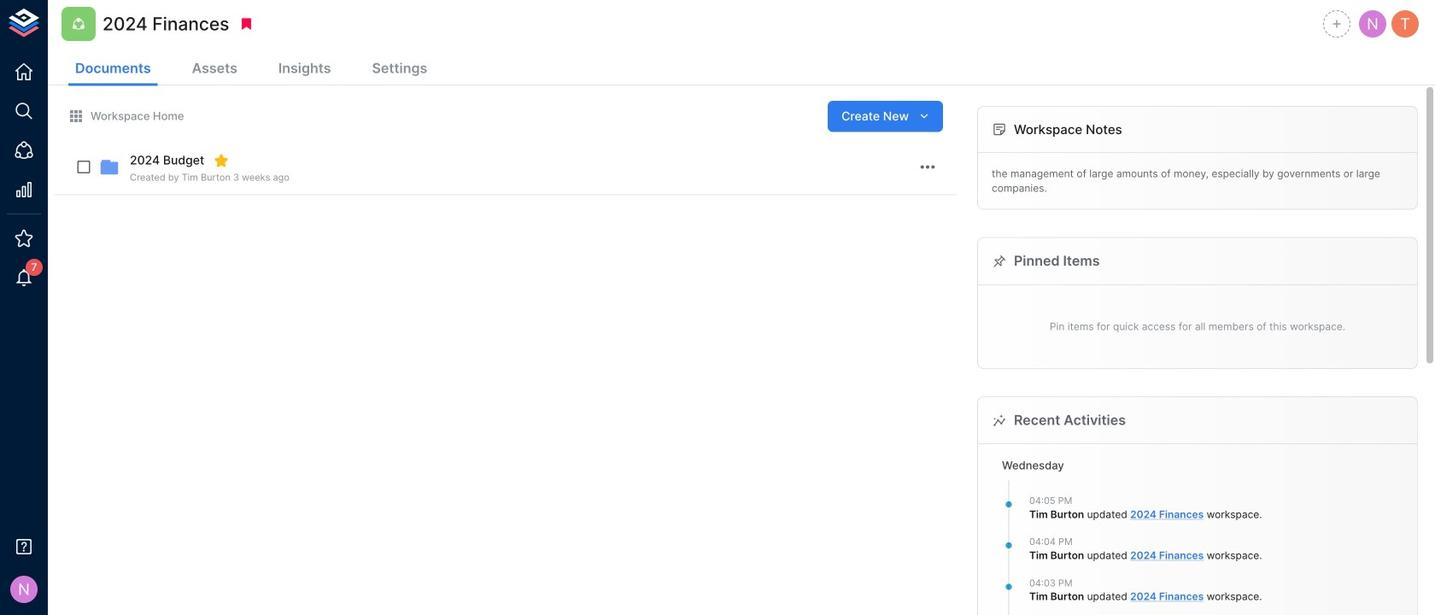 Task type: vqa. For each thing, say whether or not it's contained in the screenshot.
$ within the $ 12 per user per month
no



Task type: describe. For each thing, give the bounding box(es) containing it.
remove bookmark image
[[239, 16, 254, 32]]



Task type: locate. For each thing, give the bounding box(es) containing it.
remove favorite image
[[214, 153, 229, 168]]



